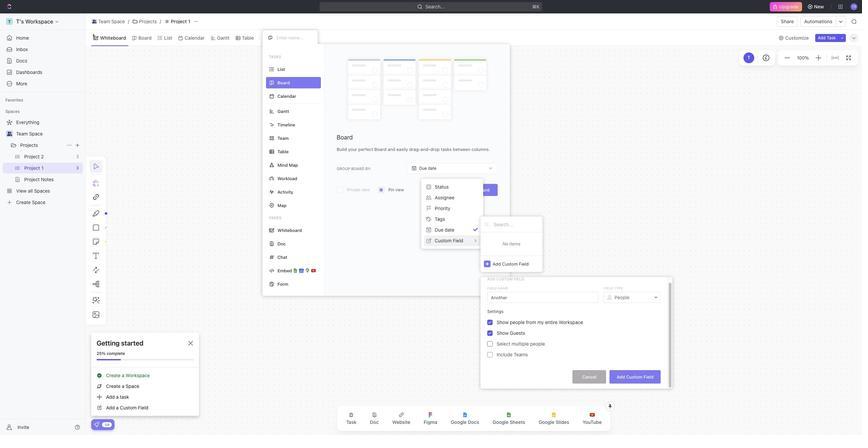 Task type: locate. For each thing, give the bounding box(es) containing it.
1 show from the top
[[497, 320, 509, 326]]

team down timeline
[[278, 136, 289, 141]]

getting
[[97, 340, 120, 348]]

1 horizontal spatial google
[[493, 420, 509, 426]]

show right show people from my entire workspace checkbox
[[497, 320, 509, 326]]

field type
[[604, 287, 623, 291]]

google slides button
[[533, 409, 575, 430]]

people up the guests
[[510, 320, 525, 326]]

space right user group icon
[[29, 131, 43, 137]]

status
[[435, 184, 449, 190]]

0 horizontal spatial date
[[428, 166, 437, 171]]

0 horizontal spatial workspace
[[126, 373, 150, 379]]

task
[[827, 35, 836, 40], [346, 420, 357, 426]]

1 horizontal spatial list
[[278, 67, 285, 72]]

0 horizontal spatial /
[[128, 19, 129, 24]]

1 vertical spatial task
[[346, 420, 357, 426]]

2 google from the left
[[493, 420, 509, 426]]

0 horizontal spatial list
[[164, 35, 172, 41]]

team inside sidebar navigation
[[16, 131, 28, 137]]

date up the status
[[428, 166, 437, 171]]

1 vertical spatial show
[[497, 331, 509, 337]]

whiteboard
[[100, 35, 126, 41], [278, 228, 302, 233]]

team right user group icon
[[16, 131, 28, 137]]

0 horizontal spatial projects
[[20, 143, 38, 148]]

tree containing team space
[[3, 117, 83, 208]]

task down automations button
[[827, 35, 836, 40]]

0 vertical spatial team space link
[[90, 18, 127, 26]]

2 vertical spatial add custom field
[[617, 375, 654, 380]]

complete
[[107, 352, 125, 357]]

due date button
[[407, 163, 498, 174]]

0 vertical spatial task
[[827, 35, 836, 40]]

list down project 1 link
[[164, 35, 172, 41]]

google right figma
[[451, 420, 467, 426]]

1 horizontal spatial workspace
[[559, 320, 583, 326]]

table
[[242, 35, 254, 41], [278, 149, 289, 154]]

1 vertical spatial whiteboard
[[278, 228, 302, 233]]

0 horizontal spatial whiteboard
[[100, 35, 126, 41]]

inbox
[[16, 46, 28, 52]]

my
[[538, 320, 544, 326]]

1 vertical spatial team space
[[16, 131, 43, 137]]

whiteboard link
[[99, 33, 126, 43]]

by:
[[366, 167, 371, 171]]

0 horizontal spatial doc
[[278, 241, 286, 247]]

0 horizontal spatial docs
[[16, 58, 27, 64]]

date up custom field
[[445, 227, 455, 233]]

google sheets button
[[488, 409, 531, 430]]

a for custom
[[116, 406, 119, 411]]

table right gantt link
[[242, 35, 254, 41]]

list down "view"
[[278, 67, 285, 72]]

0 horizontal spatial people
[[510, 320, 525, 326]]

1 vertical spatial board
[[337, 134, 353, 141]]

Select multiple people checkbox
[[488, 342, 493, 347]]

google inside 'button'
[[493, 420, 509, 426]]

team right user group image
[[98, 19, 110, 24]]

due for due date button
[[435, 227, 444, 233]]

0 vertical spatial list
[[164, 35, 172, 41]]

automations button
[[801, 17, 836, 27]]

calendar
[[185, 35, 205, 41], [278, 93, 296, 99]]

project 1 link
[[163, 18, 192, 26]]

tree
[[3, 117, 83, 208]]

google sheets
[[493, 420, 525, 426]]

no items
[[503, 242, 521, 247]]

new
[[815, 4, 824, 9]]

whiteboard left board link
[[100, 35, 126, 41]]

due date up the status
[[419, 166, 437, 171]]

1 horizontal spatial people
[[530, 342, 545, 347]]

2 horizontal spatial space
[[126, 384, 139, 390]]

1 horizontal spatial table
[[278, 149, 289, 154]]

favorites button
[[3, 96, 26, 104]]

due date
[[419, 166, 437, 171], [435, 227, 455, 233]]

a up the "task"
[[122, 384, 124, 390]]

list link
[[163, 33, 172, 43]]

docs link
[[3, 56, 83, 66]]

0 vertical spatial board
[[139, 35, 152, 41]]

create
[[106, 373, 121, 379], [106, 384, 121, 390]]

0 vertical spatial team space
[[98, 19, 125, 24]]

google left sheets
[[493, 420, 509, 426]]

due date up custom field
[[435, 227, 455, 233]]

due
[[419, 166, 427, 171], [435, 227, 444, 233]]

embed
[[278, 268, 292, 274]]

onboarding checklist button element
[[94, 423, 99, 428]]

0 horizontal spatial team space link
[[16, 129, 82, 139]]

create for create a workspace
[[106, 373, 121, 379]]

1 horizontal spatial calendar
[[278, 93, 296, 99]]

gantt left table link
[[217, 35, 230, 41]]

space up whiteboard link at top
[[111, 19, 125, 24]]

1 horizontal spatial team space link
[[90, 18, 127, 26]]

table up mind
[[278, 149, 289, 154]]

0 vertical spatial doc
[[278, 241, 286, 247]]

from
[[526, 320, 536, 326]]

calendar up timeline
[[278, 93, 296, 99]]

1 horizontal spatial gantt
[[278, 109, 289, 114]]

0 horizontal spatial board
[[139, 35, 152, 41]]

date for due date button
[[445, 227, 455, 233]]

1 vertical spatial team space link
[[16, 129, 82, 139]]

due inside dropdown button
[[419, 166, 427, 171]]

0 vertical spatial date
[[428, 166, 437, 171]]

add
[[818, 35, 826, 40], [493, 262, 501, 267], [488, 277, 496, 282], [617, 375, 625, 380], [106, 395, 115, 401], [106, 406, 115, 411]]

home
[[16, 35, 29, 41]]

1 create from the top
[[106, 373, 121, 379]]

1 horizontal spatial due
[[435, 227, 444, 233]]

1 horizontal spatial /
[[160, 19, 161, 24]]

1 vertical spatial space
[[29, 131, 43, 137]]

select multiple people
[[497, 342, 545, 347]]

invite
[[18, 425, 29, 431]]

field inside button
[[644, 375, 654, 380]]

1 vertical spatial calendar
[[278, 93, 296, 99]]

docs
[[16, 58, 27, 64], [468, 420, 479, 426]]

2 / from the left
[[160, 19, 161, 24]]

a
[[122, 373, 124, 379], [122, 384, 124, 390], [116, 395, 119, 401], [116, 406, 119, 411]]

custom
[[435, 238, 452, 244], [502, 262, 518, 267], [497, 277, 513, 282], [627, 375, 643, 380], [120, 406, 137, 411]]

create up add a task
[[106, 384, 121, 390]]

projects
[[139, 19, 157, 24], [20, 143, 38, 148]]

0 horizontal spatial map
[[278, 203, 287, 208]]

0 vertical spatial table
[[242, 35, 254, 41]]

1 vertical spatial workspace
[[126, 373, 150, 379]]

1 vertical spatial list
[[278, 67, 285, 72]]

youtube
[[583, 420, 602, 426]]

mind
[[278, 163, 288, 168]]

add a custom field
[[106, 406, 148, 411]]

doc up chat
[[278, 241, 286, 247]]

0 vertical spatial due date
[[419, 166, 437, 171]]

Include Teams checkbox
[[488, 353, 493, 358]]

calendar down 1
[[185, 35, 205, 41]]

0 vertical spatial add custom field
[[493, 262, 529, 267]]

1 vertical spatial gantt
[[278, 109, 289, 114]]

google left 'slides'
[[539, 420, 555, 426]]

website
[[392, 420, 410, 426]]

select
[[497, 342, 511, 347]]

1 horizontal spatial whiteboard
[[278, 228, 302, 233]]

0 vertical spatial workspace
[[559, 320, 583, 326]]

map
[[289, 163, 298, 168], [278, 203, 287, 208]]

task left doc button
[[346, 420, 357, 426]]

list
[[164, 35, 172, 41], [278, 67, 285, 72]]

doc inside doc button
[[370, 420, 379, 426]]

2 create from the top
[[106, 384, 121, 390]]

2 horizontal spatial board
[[476, 188, 490, 193]]

whiteboard up chat
[[278, 228, 302, 233]]

3 google from the left
[[539, 420, 555, 426]]

a left the "task"
[[116, 395, 119, 401]]

2 vertical spatial board
[[476, 188, 490, 193]]

close image
[[188, 342, 193, 346]]

google
[[451, 420, 467, 426], [493, 420, 509, 426], [539, 420, 555, 426]]

1 horizontal spatial docs
[[468, 420, 479, 426]]

a down add a task
[[116, 406, 119, 411]]

user group image
[[7, 132, 12, 136]]

0 horizontal spatial projects link
[[20, 140, 64, 151]]

create up create a space
[[106, 373, 121, 379]]

due date for due date button
[[435, 227, 455, 233]]

people
[[510, 320, 525, 326], [530, 342, 545, 347]]

25% complete
[[97, 352, 125, 357]]

0 horizontal spatial due
[[419, 166, 427, 171]]

0 vertical spatial space
[[111, 19, 125, 24]]

0 horizontal spatial team
[[16, 131, 28, 137]]

dashboards
[[16, 69, 42, 75]]

space
[[111, 19, 125, 24], [29, 131, 43, 137], [126, 384, 139, 390]]

a for workspace
[[122, 373, 124, 379]]

add task
[[818, 35, 836, 40]]

2 vertical spatial space
[[126, 384, 139, 390]]

0 horizontal spatial team space
[[16, 131, 43, 137]]

a up create a space
[[122, 373, 124, 379]]

Show Guests checkbox
[[488, 331, 493, 337]]

0 vertical spatial whiteboard
[[100, 35, 126, 41]]

a for space
[[122, 384, 124, 390]]

0 vertical spatial create
[[106, 373, 121, 379]]

0 horizontal spatial gantt
[[217, 35, 230, 41]]

gantt up timeline
[[278, 109, 289, 114]]

0 vertical spatial show
[[497, 320, 509, 326]]

add custom field
[[493, 262, 529, 267], [488, 277, 525, 282], [617, 375, 654, 380]]

google inside "button"
[[451, 420, 467, 426]]

field
[[453, 238, 463, 244], [519, 262, 529, 267], [514, 277, 525, 282], [488, 287, 497, 291], [604, 287, 613, 291], [644, 375, 654, 380], [138, 406, 148, 411]]

1 horizontal spatial doc
[[370, 420, 379, 426]]

map down activity
[[278, 203, 287, 208]]

1 vertical spatial due
[[435, 227, 444, 233]]

tree inside sidebar navigation
[[3, 117, 83, 208]]

0 horizontal spatial google
[[451, 420, 467, 426]]

1 vertical spatial map
[[278, 203, 287, 208]]

2 show from the top
[[497, 331, 509, 337]]

date inside due date button
[[445, 227, 455, 233]]

space down create a workspace
[[126, 384, 139, 390]]

due inside button
[[435, 227, 444, 233]]

1 horizontal spatial space
[[111, 19, 125, 24]]

doc right task button
[[370, 420, 379, 426]]

project
[[171, 19, 187, 24]]

1 vertical spatial projects
[[20, 143, 38, 148]]

0 horizontal spatial task
[[346, 420, 357, 426]]

0 vertical spatial docs
[[16, 58, 27, 64]]

google inside button
[[539, 420, 555, 426]]

people right "multiple"
[[530, 342, 545, 347]]

google slides
[[539, 420, 569, 426]]

space inside sidebar navigation
[[29, 131, 43, 137]]

show up select
[[497, 331, 509, 337]]

include
[[497, 352, 513, 358]]

1 horizontal spatial date
[[445, 227, 455, 233]]

spaces
[[5, 109, 20, 114]]

inbox link
[[3, 44, 83, 55]]

100%
[[797, 55, 809, 61]]

workspace up create a space
[[126, 373, 150, 379]]

1 vertical spatial doc
[[370, 420, 379, 426]]

2 horizontal spatial google
[[539, 420, 555, 426]]

0 vertical spatial map
[[289, 163, 298, 168]]

date inside due date dropdown button
[[428, 166, 437, 171]]

1 vertical spatial date
[[445, 227, 455, 233]]

projects link
[[131, 18, 159, 26], [20, 140, 64, 151]]

0 horizontal spatial table
[[242, 35, 254, 41]]

add task button
[[816, 34, 839, 42]]

date
[[428, 166, 437, 171], [445, 227, 455, 233]]

tags button
[[424, 214, 481, 225]]

1 vertical spatial due date
[[435, 227, 455, 233]]

1 google from the left
[[451, 420, 467, 426]]

due date inside button
[[435, 227, 455, 233]]

started
[[121, 340, 144, 348]]

board
[[139, 35, 152, 41], [337, 134, 353, 141], [476, 188, 490, 193]]

map right mind
[[289, 163, 298, 168]]

team space right user group icon
[[16, 131, 43, 137]]

workspace right entire
[[559, 320, 583, 326]]

1 vertical spatial people
[[530, 342, 545, 347]]

1 vertical spatial create
[[106, 384, 121, 390]]

/
[[128, 19, 129, 24], [160, 19, 161, 24]]

upgrade
[[780, 4, 799, 9]]

1 vertical spatial docs
[[468, 420, 479, 426]]

0 horizontal spatial space
[[29, 131, 43, 137]]

0 vertical spatial gantt
[[217, 35, 230, 41]]

due date inside dropdown button
[[419, 166, 437, 171]]

getting started
[[97, 340, 144, 348]]

0 vertical spatial projects link
[[131, 18, 159, 26]]

team space up whiteboard link at top
[[98, 19, 125, 24]]

0 vertical spatial due
[[419, 166, 427, 171]]

team
[[98, 19, 110, 24], [16, 131, 28, 137], [278, 136, 289, 141]]

0 vertical spatial calendar
[[185, 35, 205, 41]]

customize button
[[777, 33, 811, 43]]

0 vertical spatial projects
[[139, 19, 157, 24]]



Task type: vqa. For each thing, say whether or not it's contained in the screenshot.
middle Add Custom Field
yes



Task type: describe. For each thing, give the bounding box(es) containing it.
assignee
[[435, 195, 455, 201]]

team space inside sidebar navigation
[[16, 131, 43, 137]]

google docs
[[451, 420, 479, 426]]

workload
[[278, 176, 297, 181]]

Enter name... text field
[[488, 292, 599, 304]]

create a workspace
[[106, 373, 150, 379]]

google for google sheets
[[493, 420, 509, 426]]

cancel button
[[573, 371, 607, 384]]

website button
[[387, 409, 416, 430]]

create for create a space
[[106, 384, 121, 390]]

add custom field inside button
[[617, 375, 654, 380]]

google docs button
[[446, 409, 485, 430]]

home link
[[3, 33, 83, 43]]

1 horizontal spatial team
[[98, 19, 110, 24]]

1 horizontal spatial projects link
[[131, 18, 159, 26]]

no
[[503, 242, 509, 247]]

group
[[337, 167, 350, 171]]

board link
[[137, 33, 152, 43]]

task
[[120, 395, 129, 401]]

form
[[278, 282, 288, 287]]

mind map
[[278, 163, 298, 168]]

1/4
[[104, 423, 110, 427]]

people
[[615, 295, 630, 301]]

1 horizontal spatial map
[[289, 163, 298, 168]]

team space link inside tree
[[16, 129, 82, 139]]

chat
[[278, 255, 287, 260]]

add custom field button
[[481, 256, 543, 273]]

entire
[[545, 320, 558, 326]]

field name
[[488, 287, 508, 291]]

2 horizontal spatial team
[[278, 136, 289, 141]]

settings
[[488, 310, 504, 315]]

docs inside google docs "button"
[[468, 420, 479, 426]]

t
[[748, 55, 751, 60]]

favorites
[[5, 98, 23, 103]]

0 vertical spatial people
[[510, 320, 525, 326]]

1 / from the left
[[128, 19, 129, 24]]

calendar link
[[183, 33, 205, 43]]

100% button
[[796, 54, 811, 62]]

share button
[[777, 16, 798, 27]]

add custom field button
[[610, 371, 661, 384]]

include teams
[[497, 352, 528, 358]]

priority
[[435, 206, 451, 212]]

google for google docs
[[451, 420, 467, 426]]

a for task
[[116, 395, 119, 401]]

figma button
[[419, 409, 443, 430]]

slides
[[556, 420, 569, 426]]

dashboards link
[[3, 67, 83, 78]]

tags
[[435, 217, 445, 222]]

cancel
[[583, 375, 597, 380]]

show for show guests
[[497, 331, 509, 337]]

Show people from my entire Workspace checkbox
[[488, 320, 493, 326]]

1 vertical spatial table
[[278, 149, 289, 154]]

add custom field inside dropdown button
[[493, 262, 529, 267]]

search...
[[426, 4, 445, 9]]

Enter name... field
[[276, 35, 312, 41]]

priority button
[[424, 203, 481, 214]]

create a space
[[106, 384, 139, 390]]

1 horizontal spatial team space
[[98, 19, 125, 24]]

automations
[[805, 19, 833, 24]]

0 horizontal spatial calendar
[[185, 35, 205, 41]]

view button
[[262, 30, 284, 46]]

guests
[[510, 331, 525, 337]]

view button
[[262, 33, 284, 43]]

multiple
[[512, 342, 529, 347]]

teams
[[514, 352, 528, 358]]

upgrade link
[[770, 2, 802, 11]]

youtube button
[[578, 409, 607, 430]]

doc button
[[365, 409, 384, 430]]

new button
[[805, 1, 828, 12]]

view
[[271, 35, 282, 41]]

customize
[[786, 35, 809, 41]]

google for google slides
[[539, 420, 555, 426]]

due date for due date dropdown button
[[419, 166, 437, 171]]

1 horizontal spatial projects
[[139, 19, 157, 24]]

share
[[781, 19, 794, 24]]

name
[[498, 287, 508, 291]]

⌘k
[[533, 4, 540, 9]]

onboarding checklist button image
[[94, 423, 99, 428]]

projects inside sidebar navigation
[[20, 143, 38, 148]]

show guests
[[497, 331, 525, 337]]

custom field button
[[424, 236, 481, 247]]

board
[[351, 167, 364, 171]]

sidebar navigation
[[0, 13, 86, 436]]

gantt link
[[216, 33, 230, 43]]

1 vertical spatial add custom field
[[488, 277, 525, 282]]

show people from my entire workspace
[[497, 320, 583, 326]]

1 horizontal spatial board
[[337, 134, 353, 141]]

project 1
[[171, 19, 190, 24]]

custom field
[[435, 238, 463, 244]]

figma
[[424, 420, 438, 426]]

people button
[[604, 292, 661, 304]]

user group image
[[92, 20, 96, 23]]

due for due date dropdown button
[[419, 166, 427, 171]]

date for due date dropdown button
[[428, 166, 437, 171]]

type
[[614, 287, 623, 291]]

activity
[[278, 190, 293, 195]]

1
[[188, 19, 190, 24]]

1 horizontal spatial task
[[827, 35, 836, 40]]

custom inside button
[[627, 375, 643, 380]]

table link
[[241, 33, 254, 43]]

timeline
[[278, 122, 295, 128]]

task button
[[341, 409, 362, 430]]

add inside dropdown button
[[493, 262, 501, 267]]

due date button
[[424, 225, 481, 236]]

assignee button
[[424, 193, 481, 203]]

show for show people from my entire workspace
[[497, 320, 509, 326]]

Search... text field
[[494, 220, 539, 230]]

1 vertical spatial projects link
[[20, 140, 64, 151]]

docs inside docs link
[[16, 58, 27, 64]]

status button
[[424, 182, 481, 193]]



